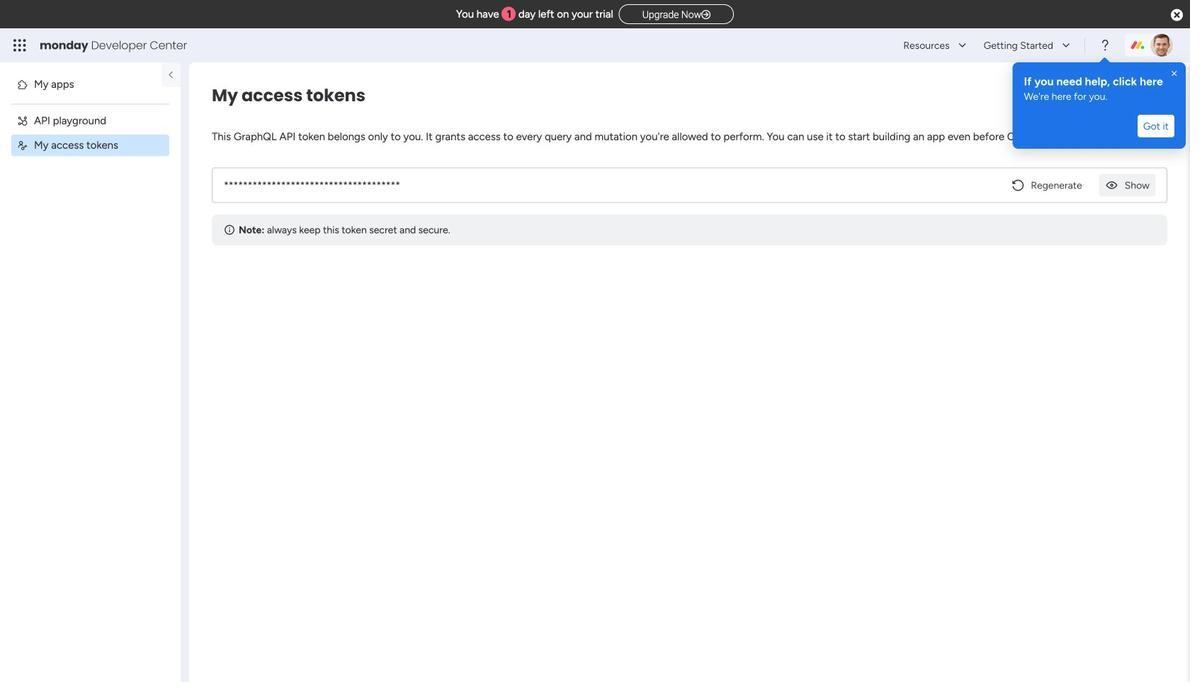 Task type: vqa. For each thing, say whether or not it's contained in the screenshot.
dapulse close "icon"
yes



Task type: locate. For each thing, give the bounding box(es) containing it.
help image
[[1098, 38, 1113, 52]]

terry turtle image
[[1151, 34, 1173, 57]]

dapulse rightstroke image
[[702, 10, 711, 20]]

dapulse close image
[[1171, 8, 1183, 23]]

close image
[[1169, 68, 1180, 79]]

select product image
[[13, 38, 27, 52]]

heading
[[1024, 74, 1175, 89]]



